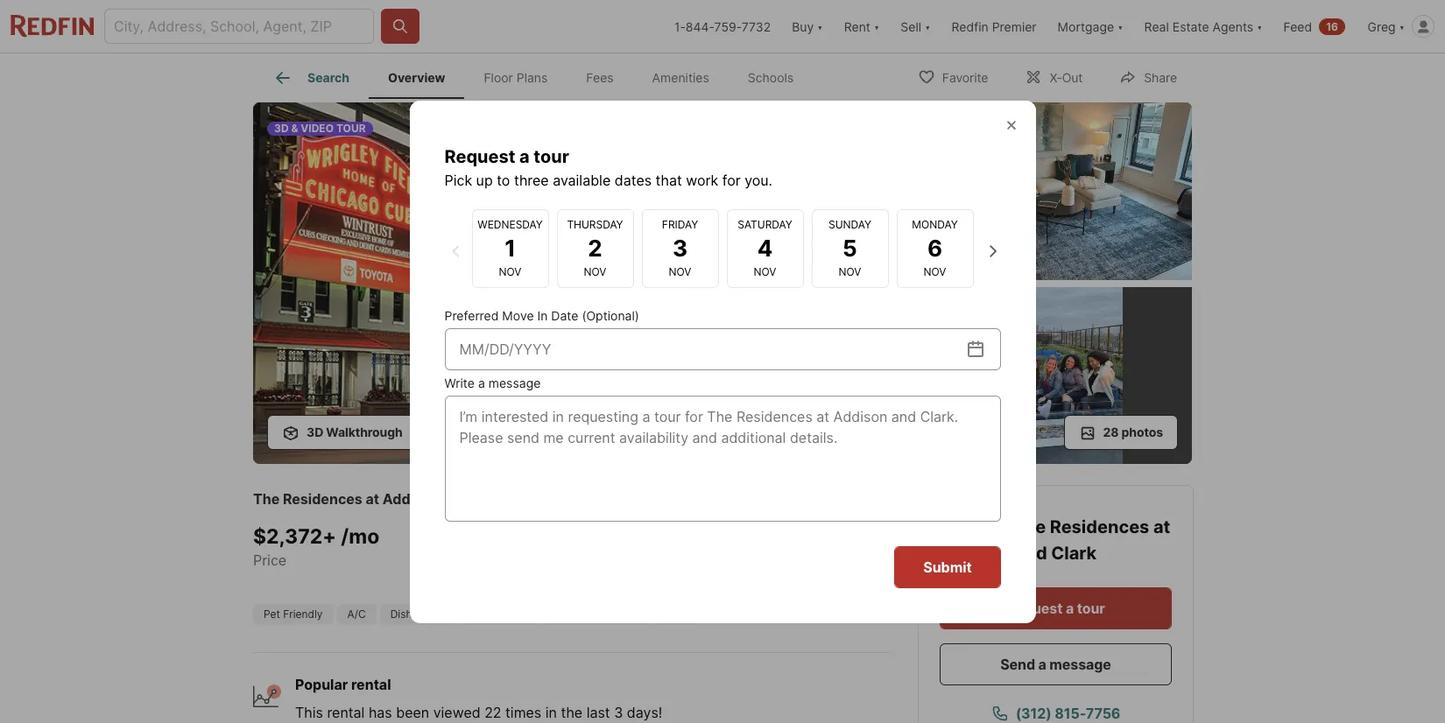 Task type: locate. For each thing, give the bounding box(es) containing it.
a for write a message
[[478, 375, 485, 390]]

friday
[[662, 218, 698, 231]]

0 horizontal spatial clark
[[472, 491, 508, 508]]

1 vertical spatial the
[[1013, 517, 1046, 538]]

tour up send a message button
[[1077, 600, 1105, 618]]

1 horizontal spatial tour
[[1077, 600, 1105, 618]]

send a message button
[[940, 644, 1172, 686]]

the residences at addison and clark up request a tour button
[[940, 517, 1171, 564]]

3d inside 3d & video tour link
[[274, 122, 289, 135]]

3d for 3d walkthrough
[[307, 425, 323, 440]]

7756
[[1086, 705, 1121, 723]]

1 vertical spatial 3d
[[307, 425, 323, 440]]

28 photos
[[1103, 425, 1163, 440]]

1 vertical spatial message
[[1050, 656, 1111, 674]]

redfin
[[952, 19, 989, 34]]

and up request a tour
[[1015, 543, 1047, 564]]

preferred move in date (optional)
[[445, 308, 639, 323]]

nov inside sunday 5 nov
[[839, 265, 861, 279]]

request inside button
[[1007, 600, 1063, 618]]

3d inside 3d walkthrough button
[[307, 425, 323, 440]]

0 vertical spatial the residences at addison and clark
[[253, 491, 508, 508]]

/mo
[[341, 524, 380, 549]]

viewed
[[433, 704, 481, 722]]

1
[[505, 235, 516, 262]]

nov down 5
[[839, 265, 861, 279]]

3 down 'friday'
[[673, 235, 688, 262]]

1 horizontal spatial message
[[1050, 656, 1111, 674]]

saturday
[[738, 218, 792, 231]]

a up three
[[519, 146, 530, 167]]

rental up has
[[351, 676, 391, 694]]

0 vertical spatial 3d
[[274, 122, 289, 135]]

tour up three
[[534, 146, 569, 167]]

a right write
[[478, 375, 485, 390]]

4 nov from the left
[[754, 265, 776, 279]]

and down video button
[[443, 491, 469, 508]]

3d left walkthrough
[[307, 425, 323, 440]]

nov down 4
[[754, 265, 776, 279]]

addison down walkthrough
[[383, 491, 440, 508]]

0 horizontal spatial at
[[366, 491, 379, 508]]

request a tour pick up to three available dates that work for you.
[[445, 146, 773, 189]]

request for request a tour
[[1007, 600, 1063, 618]]

nov down 6
[[924, 265, 946, 279]]

image image
[[253, 102, 911, 464], [918, 102, 1192, 280], [918, 287, 1192, 464]]

a right send
[[1039, 656, 1047, 674]]

search link
[[272, 67, 349, 88]]

message inside button
[[1050, 656, 1111, 674]]

nov
[[499, 265, 522, 279], [584, 265, 607, 279], [669, 265, 692, 279], [754, 265, 776, 279], [839, 265, 861, 279], [924, 265, 946, 279]]

the up request a tour
[[1013, 517, 1046, 538]]

2 nov from the left
[[584, 265, 607, 279]]

request inside request a tour pick up to three available dates that work for you.
[[445, 146, 515, 167]]

request up send
[[1007, 600, 1063, 618]]

to
[[497, 171, 510, 189]]

0 vertical spatial the
[[253, 491, 280, 508]]

0 vertical spatial request
[[445, 146, 515, 167]]

0 horizontal spatial and
[[443, 491, 469, 508]]

message
[[489, 375, 541, 390], [1050, 656, 1111, 674]]

tour inside request a tour pick up to three available dates that work for you.
[[534, 146, 569, 167]]

1 nov from the left
[[499, 265, 522, 279]]

1 horizontal spatial residences
[[1050, 517, 1150, 538]]

pet
[[264, 608, 280, 621]]

dialog
[[410, 100, 1036, 623]]

0 horizontal spatial tour
[[534, 146, 569, 167]]

a up send a message button
[[1066, 600, 1074, 618]]

0 vertical spatial at
[[366, 491, 379, 508]]

schools tab
[[729, 57, 813, 99]]

tour inside button
[[1077, 600, 1105, 618]]

nov for 2
[[584, 265, 607, 279]]

request a tour
[[1007, 600, 1105, 618]]

0 horizontal spatial the
[[253, 491, 280, 508]]

0 horizontal spatial message
[[489, 375, 541, 390]]

rental down popular rental on the left
[[327, 704, 365, 722]]

nov inside saturday 4 nov
[[754, 265, 776, 279]]

the up $2,372+
[[253, 491, 280, 508]]

preferred
[[445, 308, 499, 323]]

1 vertical spatial the residences at addison and clark
[[940, 517, 1171, 564]]

rental
[[351, 676, 391, 694], [327, 704, 365, 722]]

0 vertical spatial message
[[489, 375, 541, 390]]

request
[[445, 146, 515, 167], [1007, 600, 1063, 618]]

1 horizontal spatial request
[[1007, 600, 1063, 618]]

share
[[1144, 70, 1177, 85]]

nov inside wednesday 1 nov
[[499, 265, 522, 279]]

floor plans
[[484, 70, 548, 85]]

message up '(312) 815-7756' link on the right bottom of page
[[1050, 656, 1111, 674]]

0 horizontal spatial 3d
[[274, 122, 289, 135]]

the
[[561, 704, 583, 722]]

1 vertical spatial residences
[[1050, 517, 1150, 538]]

contact
[[940, 517, 1013, 538]]

1 vertical spatial clark
[[1051, 543, 1097, 564]]

write a message
[[445, 375, 541, 390]]

friday 3 nov
[[662, 218, 698, 279]]

1 vertical spatial at
[[1154, 517, 1171, 538]]

x-out button
[[1010, 58, 1098, 94]]

1 vertical spatial and
[[1015, 543, 1047, 564]]

844-
[[686, 19, 714, 34]]

3 right the "last"
[[614, 704, 623, 722]]

map entry image
[[802, 486, 890, 574]]

0 vertical spatial tour
[[534, 146, 569, 167]]

(312) 815-7756 button
[[940, 693, 1172, 724]]

clark up request a tour
[[1051, 543, 1097, 564]]

thursday 2 nov
[[567, 218, 623, 279]]

tab list
[[253, 53, 827, 99]]

view
[[599, 425, 629, 440]]

0 vertical spatial rental
[[351, 676, 391, 694]]

fees
[[586, 70, 614, 85]]

1 vertical spatial request
[[1007, 600, 1063, 618]]

1 horizontal spatial the
[[1013, 517, 1046, 538]]

floor
[[484, 70, 513, 85]]

0 horizontal spatial addison
[[383, 491, 440, 508]]

0 vertical spatial clark
[[472, 491, 508, 508]]

0 horizontal spatial residences
[[283, 491, 363, 508]]

submit button
[[895, 546, 1001, 588]]

6 nov from the left
[[924, 265, 946, 279]]

3d left &
[[274, 122, 289, 135]]

0 vertical spatial 3
[[673, 235, 688, 262]]

sunday 5 nov
[[829, 218, 872, 279]]

friendly
[[283, 608, 323, 621]]

nov down "2"
[[584, 265, 607, 279]]

addison down contact
[[940, 543, 1011, 564]]

amenities
[[652, 70, 709, 85]]

3 nov from the left
[[669, 265, 692, 279]]

0 vertical spatial and
[[443, 491, 469, 508]]

1 vertical spatial addison
[[940, 543, 1011, 564]]

1 vertical spatial rental
[[327, 704, 365, 722]]

1-844-759-7732
[[674, 19, 771, 34]]

nov inside "thursday 2 nov"
[[584, 265, 607, 279]]

1 vertical spatial 3
[[614, 704, 623, 722]]

the residences at addison and clark up "/mo"
[[253, 491, 508, 508]]

street
[[560, 425, 596, 440]]

0 vertical spatial addison
[[383, 491, 440, 508]]

tour
[[336, 122, 366, 135]]

the residences at addison and clark
[[253, 491, 508, 508], [940, 517, 1171, 564]]

5 nov from the left
[[839, 265, 861, 279]]

0 horizontal spatial request
[[445, 146, 515, 167]]

send a message
[[1001, 656, 1111, 674]]

submit
[[924, 558, 972, 576]]

(312) 815-7756 link
[[940, 693, 1172, 724]]

request up 'up'
[[445, 146, 515, 167]]

for
[[722, 171, 741, 189]]

nov down 'friday'
[[669, 265, 692, 279]]

nov down 1
[[499, 265, 522, 279]]

you.
[[745, 171, 773, 189]]

a for request a tour
[[1066, 600, 1074, 618]]

$2,372+ /mo price
[[253, 524, 380, 569]]

nov inside friday 3 nov
[[669, 265, 692, 279]]

message for send a message
[[1050, 656, 1111, 674]]

at
[[366, 491, 379, 508], [1154, 517, 1171, 538]]

rental for popular
[[351, 676, 391, 694]]

a
[[519, 146, 530, 167], [478, 375, 485, 390], [1066, 600, 1074, 618], [1039, 656, 1047, 674]]

request for request a tour pick up to three available dates that work for you.
[[445, 146, 515, 167]]

feed
[[1284, 19, 1312, 34]]

nov inside monday 6 nov
[[924, 265, 946, 279]]

1 horizontal spatial addison
[[940, 543, 1011, 564]]

tab list containing search
[[253, 53, 827, 99]]

1 horizontal spatial 3
[[673, 235, 688, 262]]

a for send a message
[[1039, 656, 1047, 674]]

tour
[[534, 146, 569, 167], [1077, 600, 1105, 618]]

a inside request a tour pick up to three available dates that work for you.
[[519, 146, 530, 167]]

4
[[757, 235, 773, 262]]

tour for request a tour
[[1077, 600, 1105, 618]]

1 horizontal spatial 3d
[[307, 425, 323, 440]]

clark down video
[[472, 491, 508, 508]]

1 vertical spatial tour
[[1077, 600, 1105, 618]]

nov for 6
[[924, 265, 946, 279]]

has
[[369, 704, 392, 722]]

the inside the residences at addison and clark
[[1013, 517, 1046, 538]]

date
[[551, 308, 579, 323]]

residences
[[283, 491, 363, 508], [1050, 517, 1150, 538]]

1-844-759-7732 link
[[674, 19, 771, 34]]

previous image
[[446, 240, 467, 261]]

message right write
[[489, 375, 541, 390]]

amenities tab
[[633, 57, 729, 99]]

0 horizontal spatial the residences at addison and clark
[[253, 491, 508, 508]]

overview
[[388, 70, 445, 85]]



Task type: vqa. For each thing, say whether or not it's contained in the screenshot.
728K
no



Task type: describe. For each thing, give the bounding box(es) containing it.
1 horizontal spatial clark
[[1051, 543, 1097, 564]]

price
[[253, 551, 287, 569]]

overview tab
[[369, 57, 465, 99]]

redfin premier button
[[941, 0, 1047, 53]]

video
[[301, 122, 334, 135]]

wednesday
[[478, 218, 543, 231]]

video button
[[425, 415, 514, 450]]

nov for 1
[[499, 265, 522, 279]]

1-
[[674, 19, 686, 34]]

been
[[396, 704, 429, 722]]

available
[[553, 171, 611, 189]]

22
[[485, 704, 501, 722]]

3d & video tour
[[274, 122, 366, 135]]

rental for this
[[327, 704, 365, 722]]

759-
[[714, 19, 742, 34]]

redfin premier
[[952, 19, 1037, 34]]

floor plans tab
[[465, 57, 567, 99]]

pick
[[445, 171, 472, 189]]

3d walkthrough
[[307, 425, 403, 440]]

search
[[307, 70, 349, 85]]

dates
[[615, 171, 652, 189]]

next image
[[982, 240, 1003, 261]]

nov for 5
[[839, 265, 861, 279]]

0 horizontal spatial 3
[[614, 704, 623, 722]]

monday 6 nov
[[912, 218, 958, 279]]

work
[[686, 171, 719, 189]]

Preferred Move In Date (Optional) text field
[[459, 339, 965, 360]]

$2,372+
[[253, 524, 336, 549]]

5
[[843, 235, 857, 262]]

sunday
[[829, 218, 872, 231]]

3d & video tour link
[[253, 102, 911, 468]]

dialog containing 1
[[410, 100, 1036, 623]]

three
[[514, 171, 549, 189]]

favorite button
[[903, 58, 1003, 94]]

3d walkthrough button
[[267, 415, 418, 450]]

16
[[1326, 20, 1338, 33]]

in
[[545, 704, 557, 722]]

a for request a tour pick up to three available dates that work for you.
[[519, 146, 530, 167]]

&
[[291, 122, 298, 135]]

3 inside friday 3 nov
[[673, 235, 688, 262]]

request a tour button
[[940, 588, 1172, 630]]

street view button
[[521, 415, 644, 450]]

dishwasher
[[390, 608, 448, 621]]

0 vertical spatial residences
[[283, 491, 363, 508]]

7732
[[742, 19, 771, 34]]

out
[[1062, 70, 1083, 85]]

premier
[[992, 19, 1037, 34]]

favorite
[[942, 70, 988, 85]]

1 horizontal spatial and
[[1015, 543, 1047, 564]]

days!
[[627, 704, 662, 722]]

share button
[[1105, 58, 1192, 94]]

street view
[[560, 425, 629, 440]]

(312)
[[1016, 705, 1052, 723]]

video
[[464, 425, 499, 440]]

wednesday 1 nov
[[478, 218, 543, 279]]

this rental has been viewed 22 times in the last 3 days!
[[295, 704, 662, 722]]

(optional)
[[582, 308, 639, 323]]

6
[[928, 235, 943, 262]]

up
[[476, 171, 493, 189]]

tour for request a tour pick up to three available dates that work for you.
[[534, 146, 569, 167]]

plans
[[517, 70, 548, 85]]

3d for 3d & video tour
[[274, 122, 289, 135]]

x-out
[[1050, 70, 1083, 85]]

28
[[1103, 425, 1119, 440]]

1 horizontal spatial the residences at addison and clark
[[940, 517, 1171, 564]]

2
[[588, 235, 602, 262]]

pet friendly
[[264, 608, 323, 621]]

this
[[295, 704, 323, 722]]

send
[[1001, 656, 1035, 674]]

popular
[[295, 676, 348, 694]]

815-
[[1055, 705, 1086, 723]]

1 horizontal spatial at
[[1154, 517, 1171, 538]]

I'm interested in requesting a tour for The Residences at Addison and Clark. Please send me current availability and additional details. text field
[[459, 406, 986, 511]]

walkthrough
[[326, 425, 403, 440]]

nov for 4
[[754, 265, 776, 279]]

times
[[505, 704, 542, 722]]

in
[[537, 308, 548, 323]]

message for write a message
[[489, 375, 541, 390]]

write
[[445, 375, 475, 390]]

monday
[[912, 218, 958, 231]]

submit search image
[[392, 18, 409, 35]]

schools
[[748, 70, 794, 85]]

x-
[[1050, 70, 1062, 85]]

last
[[587, 704, 610, 722]]

thursday
[[567, 218, 623, 231]]

fees tab
[[567, 57, 633, 99]]

City, Address, School, Agent, ZIP search field
[[104, 9, 374, 44]]

move
[[502, 308, 534, 323]]

nov for 3
[[669, 265, 692, 279]]

28 photos button
[[1064, 415, 1178, 450]]

photos
[[1122, 425, 1163, 440]]



